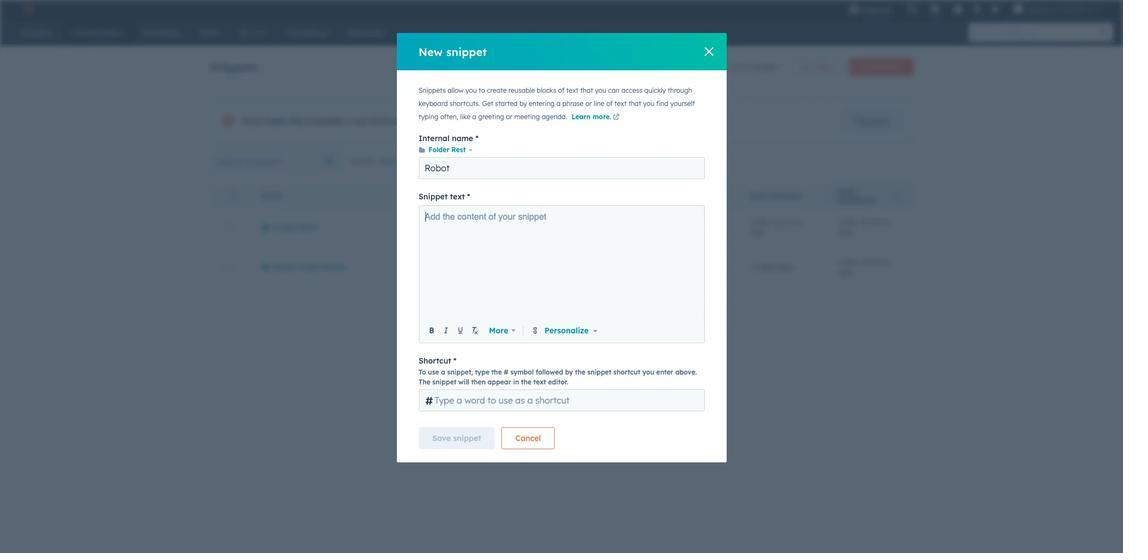 Task type: locate. For each thing, give the bounding box(es) containing it.
snippet
[[419, 192, 448, 202]]

1 horizontal spatial 1
[[728, 62, 731, 72]]

dialog
[[397, 33, 727, 463]]

2 vertical spatial created
[[770, 193, 801, 201]]

0 vertical spatial snippets
[[210, 60, 258, 73]]

a
[[557, 100, 561, 108], [473, 113, 477, 121], [751, 218, 756, 227], [839, 218, 844, 227], [839, 257, 844, 267], [441, 369, 446, 377]]

#
[[504, 369, 509, 377], [426, 394, 433, 408]]

that
[[581, 86, 594, 95], [629, 100, 642, 108]]

upgrade down create on the right of the page
[[855, 116, 889, 126]]

new inside button
[[800, 63, 814, 71]]

created
[[663, 193, 694, 201]]

1 vertical spatial folder rest
[[273, 223, 317, 232]]

upgrade inside "menu"
[[862, 6, 893, 14]]

you left 'enter'
[[643, 369, 655, 377]]

2 press to sort. element from the left
[[804, 192, 808, 201]]

snippet,
[[448, 369, 473, 377]]

schultz
[[681, 262, 707, 272]]

new folder button
[[791, 58, 843, 76]]

rest down name
[[452, 146, 466, 154]]

days
[[760, 262, 777, 272]]

snippet inside banner
[[882, 63, 905, 71]]

folder down internal
[[429, 146, 450, 154]]

Search search field
[[210, 150, 344, 172]]

0 horizontal spatial press to sort. element
[[285, 192, 289, 201]]

created inside snippets banner
[[750, 62, 777, 72]]

0 horizontal spatial snippets
[[210, 60, 258, 73]]

1 horizontal spatial snippets
[[419, 86, 446, 95]]

1 vertical spatial created
[[309, 116, 343, 127]]

0 vertical spatial folder rest
[[429, 146, 466, 154]]

1
[[728, 62, 731, 72], [346, 116, 351, 127]]

new
[[419, 45, 443, 59], [800, 63, 814, 71]]

press to sort. element inside date created "button"
[[804, 192, 808, 201]]

1 horizontal spatial that
[[629, 100, 642, 108]]

settings image
[[973, 5, 982, 15]]

5
[[743, 62, 747, 72], [383, 116, 388, 127]]

1 vertical spatial 5
[[383, 116, 388, 127]]

2 horizontal spatial by
[[695, 193, 704, 201]]

search image
[[1101, 29, 1108, 36]]

new folder
[[800, 63, 834, 71]]

None text field
[[426, 211, 699, 321]]

shortcut
[[419, 356, 451, 366]]

press to sort. image right date created
[[804, 192, 808, 200]]

crm
[[538, 116, 554, 126]]

descending sort. press to sort ascending. image
[[896, 192, 900, 200]]

# up appear
[[504, 369, 509, 377]]

new snippet
[[419, 45, 487, 59]]

hubspot image
[[20, 2, 33, 15]]

created by
[[663, 193, 704, 201]]

0 horizontal spatial 1
[[346, 116, 351, 127]]

0 vertical spatial created
[[750, 62, 777, 72]]

close image
[[705, 47, 714, 56]]

1 horizontal spatial date
[[839, 188, 856, 197]]

blocks
[[537, 86, 557, 95]]

Type a word to use as a shortcut text field
[[419, 390, 705, 412]]

team
[[265, 116, 288, 127]]

1 vertical spatial folder
[[273, 223, 298, 232]]

by inside shortcut to use a snippet, type the # symbol followed by the snippet shortcut you enter above. the snippet will then appear in the text editor.
[[565, 369, 573, 377]]

press to sort. element
[[285, 192, 289, 201], [804, 192, 808, 201]]

help button
[[950, 0, 968, 18]]

calling icon button
[[904, 2, 922, 16]]

0 horizontal spatial 5
[[383, 116, 388, 127]]

folder left importante
[[273, 262, 298, 272]]

appear
[[488, 378, 512, 387]]

menu item
[[900, 0, 902, 18]]

out
[[353, 116, 368, 127]]

folder for 11
[[273, 262, 298, 272]]

of inside snippets banner
[[733, 62, 741, 72]]

text down followed
[[534, 378, 547, 387]]

quickly
[[645, 86, 666, 95]]

5 inside snippets banner
[[743, 62, 747, 72]]

created by button
[[650, 183, 738, 208]]

internal
[[419, 134, 450, 144]]

snippet right create on the right of the page
[[882, 63, 905, 71]]

the up appear
[[492, 369, 502, 377]]

1 vertical spatial upgrade
[[855, 116, 889, 126]]

1 horizontal spatial 5
[[743, 62, 747, 72]]

1 vertical spatial snippets
[[419, 86, 446, 95]]

0 horizontal spatial folder rest
[[273, 223, 317, 232]]

0 horizontal spatial by
[[520, 100, 527, 108]]

ago
[[751, 227, 765, 237], [839, 227, 853, 237], [780, 262, 794, 272], [839, 267, 853, 277]]

date inside date modified
[[839, 188, 856, 197]]

rest
[[452, 146, 466, 154], [300, 223, 317, 232]]

a few seconds ago for seconds
[[839, 218, 891, 237]]

entering
[[529, 100, 555, 108]]

yourself
[[671, 100, 695, 108]]

# down the
[[426, 394, 433, 408]]

add the content of your snippet
[[425, 212, 547, 222]]

to
[[479, 86, 485, 95]]

rest up folder importante
[[300, 223, 317, 232]]

0 vertical spatial upgrade
[[862, 6, 893, 14]]

1 horizontal spatial new
[[800, 63, 814, 71]]

0 horizontal spatial press to sort. image
[[285, 192, 289, 200]]

upgrade image
[[850, 5, 859, 15]]

will
[[459, 378, 470, 387]]

snippets inside banner
[[210, 60, 258, 73]]

1 horizontal spatial or
[[586, 100, 592, 108]]

can
[[609, 86, 620, 95]]

0 horizontal spatial rest
[[300, 223, 317, 232]]

in
[[513, 378, 519, 387]]

press to sort. element right date created
[[804, 192, 808, 201]]

snippets for snippets allow you to create reusable blocks of text that you can access quickly through keyboard shortcuts. get started by entering a phrase or line of text that you find yourself typing often, like a greeting or meeting agenda.
[[419, 86, 446, 95]]

more
[[466, 116, 485, 126]]

snippets
[[210, 60, 258, 73], [419, 86, 446, 95]]

1 vertical spatial or
[[506, 113, 513, 121]]

followed
[[536, 369, 564, 377]]

press to sort. image
[[285, 192, 289, 200], [804, 192, 808, 200]]

0 vertical spatial rest
[[452, 146, 466, 154]]

date inside "button"
[[751, 193, 768, 201]]

# inside the shortcut element
[[426, 394, 433, 408]]

menu
[[842, 0, 1111, 18]]

press to sort. image inside 'name' button
[[285, 192, 289, 200]]

folder rest down name
[[273, 223, 317, 232]]

2 vertical spatial folder
[[273, 262, 298, 272]]

0 horizontal spatial new
[[419, 45, 443, 59]]

date for date created
[[751, 193, 768, 201]]

menu containing apoptosis studios 2
[[842, 0, 1111, 18]]

that up "phrase"
[[581, 86, 594, 95]]

1 press to sort. element from the left
[[285, 192, 289, 201]]

snippet left "shortcut" at the bottom of the page
[[588, 369, 612, 377]]

1 horizontal spatial rest
[[452, 146, 466, 154]]

agenda.
[[542, 113, 568, 121]]

a few seconds ago for ago
[[839, 257, 891, 277]]

new left folder
[[800, 63, 814, 71]]

your
[[499, 212, 516, 222]]

by up editor.
[[565, 369, 573, 377]]

shortcut element
[[419, 390, 705, 412]]

0 horizontal spatial #
[[426, 394, 433, 408]]

or down the started
[[506, 113, 513, 121]]

by right created
[[695, 193, 704, 201]]

suite
[[557, 116, 575, 126]]

press to sort. element inside 'name' button
[[285, 192, 289, 201]]

1 horizontal spatial #
[[504, 369, 509, 377]]

snippet right save
[[453, 434, 482, 444]]

1 vertical spatial rest
[[300, 223, 317, 232]]

text inside shortcut to use a snippet, type the # symbol followed by the snippet shortcut you enter above. the snippet will then appear in the text editor.
[[534, 378, 547, 387]]

1 horizontal spatial press to sort. element
[[804, 192, 808, 201]]

1 horizontal spatial folder rest
[[429, 146, 466, 154]]

you left find
[[644, 100, 655, 108]]

0 vertical spatial #
[[504, 369, 509, 377]]

1 horizontal spatial by
[[565, 369, 573, 377]]

started
[[495, 100, 518, 108]]

typing
[[419, 113, 439, 121]]

dialog containing new snippet
[[397, 33, 727, 463]]

date
[[839, 188, 856, 197], [751, 193, 768, 201]]

greeting
[[479, 113, 505, 121]]

save snippet button
[[419, 428, 495, 450]]

2 vertical spatial by
[[565, 369, 573, 377]]

link opens in a new window image
[[613, 113, 620, 123], [613, 114, 620, 121]]

marketplaces image
[[931, 5, 941, 15]]

or
[[586, 100, 592, 108], [506, 113, 513, 121]]

1 horizontal spatial press to sort. image
[[804, 192, 808, 200]]

find
[[657, 100, 669, 108]]

you left to
[[466, 86, 477, 95]]

snippets inside snippets allow you to create reusable blocks of text that you can access quickly through keyboard shortcuts. get started by entering a phrase or line of text that you find yourself typing often, like a greeting or meeting agenda.
[[419, 86, 446, 95]]

folder
[[816, 63, 834, 71]]

learn
[[572, 113, 591, 121]]

a few seconds ago
[[751, 218, 803, 237], [839, 218, 891, 237], [839, 257, 891, 277]]

0 vertical spatial that
[[581, 86, 594, 95]]

add
[[425, 212, 441, 222]]

snippet right your
[[518, 212, 547, 222]]

0 horizontal spatial that
[[581, 86, 594, 95]]

0 vertical spatial or
[[586, 100, 592, 108]]

learn more. link
[[572, 113, 622, 123]]

1 vertical spatial by
[[695, 193, 704, 201]]

0 vertical spatial 1
[[728, 62, 731, 72]]

new up keyboard
[[419, 45, 443, 59]]

by down reusable
[[520, 100, 527, 108]]

personalize button
[[543, 325, 600, 337]]

press to sort. image inside date created "button"
[[804, 192, 808, 200]]

seconds for 11 days ago
[[861, 257, 891, 267]]

a inside shortcut to use a snippet, type the # symbol followed by the snippet shortcut you enter above. the snippet will then appear in the text editor.
[[441, 369, 446, 377]]

search button
[[1095, 23, 1114, 42]]

0 horizontal spatial date
[[751, 193, 768, 201]]

1 press to sort. image from the left
[[285, 192, 289, 200]]

1 vertical spatial 1
[[346, 116, 351, 127]]

seconds for a few seconds ago
[[861, 218, 891, 227]]

help image
[[954, 5, 964, 15]]

0 vertical spatial 5
[[743, 62, 747, 72]]

folder down name
[[273, 223, 298, 232]]

1 vertical spatial new
[[800, 63, 814, 71]]

press to sort. image for name
[[285, 192, 289, 200]]

press to sort. image right name
[[285, 192, 289, 200]]

type
[[475, 369, 490, 377]]

1 vertical spatial #
[[426, 394, 433, 408]]

snippet text
[[419, 192, 465, 202]]

created for has
[[309, 116, 343, 127]]

press to sort. element right name
[[285, 192, 289, 201]]

name button
[[249, 183, 650, 208]]

text
[[567, 86, 579, 95], [615, 100, 627, 108], [450, 192, 465, 202], [534, 378, 547, 387]]

upgrade
[[862, 6, 893, 14], [855, 116, 889, 126]]

tara schultz image
[[1014, 4, 1024, 14]]

0 vertical spatial folder
[[429, 146, 450, 154]]

2
[[1089, 4, 1093, 13]]

folder importante
[[273, 262, 345, 272]]

upgrade right upgrade image
[[862, 6, 893, 14]]

create snippet
[[859, 63, 905, 71]]

that down "access"
[[629, 100, 642, 108]]

meeting
[[515, 113, 540, 121]]

unlock
[[440, 116, 464, 126]]

2 press to sort. image from the left
[[804, 192, 808, 200]]

folder rest inside popup button
[[429, 146, 466, 154]]

by inside button
[[695, 193, 704, 201]]

folder rest down internal name
[[429, 146, 466, 154]]

or left 'line'
[[586, 100, 592, 108]]

snippet down use
[[433, 378, 457, 387]]

0 vertical spatial new
[[419, 45, 443, 59]]

snippets.
[[391, 116, 431, 127]]

shortcut to use a snippet, type the # symbol followed by the snippet shortcut you enter above. the snippet will then appear in the text editor.
[[419, 356, 697, 387]]

0 vertical spatial by
[[520, 100, 527, 108]]

created
[[750, 62, 777, 72], [309, 116, 343, 127], [770, 193, 801, 201]]

cancel button
[[502, 428, 555, 450]]

2 link opens in a new window image from the top
[[613, 114, 620, 121]]

the
[[443, 212, 455, 222], [492, 369, 502, 377], [575, 369, 586, 377], [521, 378, 532, 387]]



Task type: describe. For each thing, give the bounding box(es) containing it.
then
[[472, 378, 486, 387]]

descending sort. press to sort ascending. element
[[896, 192, 900, 201]]

shortcut
[[614, 369, 641, 377]]

11 days ago
[[751, 262, 794, 272]]

snippets banner
[[210, 55, 914, 76]]

symbol
[[511, 369, 534, 377]]

save snippet
[[433, 434, 482, 444]]

keyboard
[[419, 100, 448, 108]]

enter
[[657, 369, 674, 377]]

Search HubSpot search field
[[969, 23, 1104, 42]]

few for ago
[[846, 257, 859, 267]]

rest inside popup button
[[452, 146, 466, 154]]

1 inside snippets banner
[[728, 62, 731, 72]]

get
[[482, 100, 494, 108]]

link opens in a new window image inside learn more. link
[[613, 114, 620, 121]]

studios
[[1062, 4, 1087, 13]]

to
[[419, 369, 426, 377]]

tara
[[663, 262, 679, 272]]

more.
[[593, 113, 612, 121]]

notifications image
[[991, 5, 1001, 15]]

has
[[290, 116, 306, 127]]

press to sort. element for date created
[[804, 192, 808, 201]]

create snippet button
[[850, 58, 914, 76]]

phrase
[[563, 100, 584, 108]]

any
[[380, 156, 395, 166]]

like
[[460, 113, 471, 121]]

the
[[419, 378, 431, 387]]

starter.
[[577, 116, 603, 126]]

0 horizontal spatial or
[[506, 113, 513, 121]]

line
[[594, 100, 605, 108]]

your
[[241, 116, 262, 127]]

by inside snippets allow you to create reusable blocks of text that you can access quickly through keyboard shortcuts. get started by entering a phrase or line of text that you find yourself typing often, like a greeting or meeting agenda.
[[520, 100, 527, 108]]

settings link
[[971, 3, 984, 15]]

editor.
[[548, 378, 569, 387]]

snippet up allow
[[446, 45, 487, 59]]

more button
[[482, 325, 523, 336]]

apoptosis studios 2 button
[[1007, 0, 1110, 18]]

new for new snippet
[[419, 45, 443, 59]]

modified
[[839, 197, 875, 205]]

notifications button
[[987, 0, 1005, 18]]

personalize
[[545, 326, 589, 336]]

use
[[428, 369, 439, 377]]

through
[[668, 86, 693, 95]]

owner:
[[350, 156, 376, 166]]

with
[[520, 116, 535, 126]]

internal name
[[419, 134, 474, 144]]

Internal name text field
[[419, 157, 705, 179]]

the right in
[[521, 378, 532, 387]]

any button
[[380, 150, 410, 172]]

text right snippet
[[450, 192, 465, 202]]

1 link opens in a new window image from the top
[[613, 113, 620, 123]]

text down can
[[615, 100, 627, 108]]

1 vertical spatial that
[[629, 100, 642, 108]]

name
[[262, 193, 282, 201]]

snippets for snippets
[[210, 60, 258, 73]]

unlock more snippets with crm suite starter.
[[440, 116, 603, 126]]

create
[[487, 86, 507, 95]]

learn more.
[[572, 113, 612, 121]]

importante
[[300, 262, 345, 272]]

reusable
[[509, 86, 535, 95]]

snippets allow you to create reusable blocks of text that you can access quickly through keyboard shortcuts. get started by entering a phrase or line of text that you find yourself typing often, like a greeting or meeting agenda.
[[419, 86, 695, 121]]

press to sort. image for date created
[[804, 192, 808, 200]]

create
[[859, 63, 880, 71]]

text up "phrase"
[[567, 86, 579, 95]]

few for seconds
[[846, 218, 859, 227]]

tara schultz
[[663, 262, 707, 272]]

date modified
[[839, 188, 875, 205]]

shortcuts.
[[450, 100, 481, 108]]

1 of 5 created
[[728, 62, 777, 72]]

you inside shortcut to use a snippet, type the # symbol followed by the snippet shortcut you enter above. the snippet will then appear in the text editor.
[[643, 369, 655, 377]]

date created
[[751, 193, 801, 201]]

apoptosis studios 2
[[1026, 4, 1093, 13]]

upgrade link
[[842, 110, 902, 132]]

calling icon image
[[908, 4, 918, 14]]

folder rest button
[[419, 144, 472, 156]]

snippets
[[487, 116, 518, 126]]

folder importante button
[[262, 262, 345, 272]]

more
[[489, 326, 509, 336]]

access
[[622, 86, 643, 95]]

created inside "button"
[[770, 193, 801, 201]]

date modified button
[[826, 183, 914, 208]]

your team has created 1 out of 5 snippets.
[[241, 116, 431, 127]]

folder inside popup button
[[429, 146, 450, 154]]

folder rest button
[[262, 223, 317, 232]]

save
[[433, 434, 451, 444]]

the right followed
[[575, 369, 586, 377]]

created for 5
[[750, 62, 777, 72]]

name
[[452, 134, 474, 144]]

# inside shortcut to use a snippet, type the # symbol followed by the snippet shortcut you enter above. the snippet will then appear in the text editor.
[[504, 369, 509, 377]]

folder for a
[[273, 223, 298, 232]]

new for new folder
[[800, 63, 814, 71]]

the right add
[[443, 212, 455, 222]]

you left can
[[595, 86, 607, 95]]

often,
[[441, 113, 459, 121]]

cancel
[[516, 434, 541, 444]]

hubspot link
[[13, 2, 41, 15]]

date for date modified
[[839, 188, 856, 197]]

apoptosis
[[1026, 4, 1060, 13]]

content
[[458, 212, 487, 222]]

press to sort. element for name
[[285, 192, 289, 201]]



Task type: vqa. For each thing, say whether or not it's contained in the screenshot.
often,
yes



